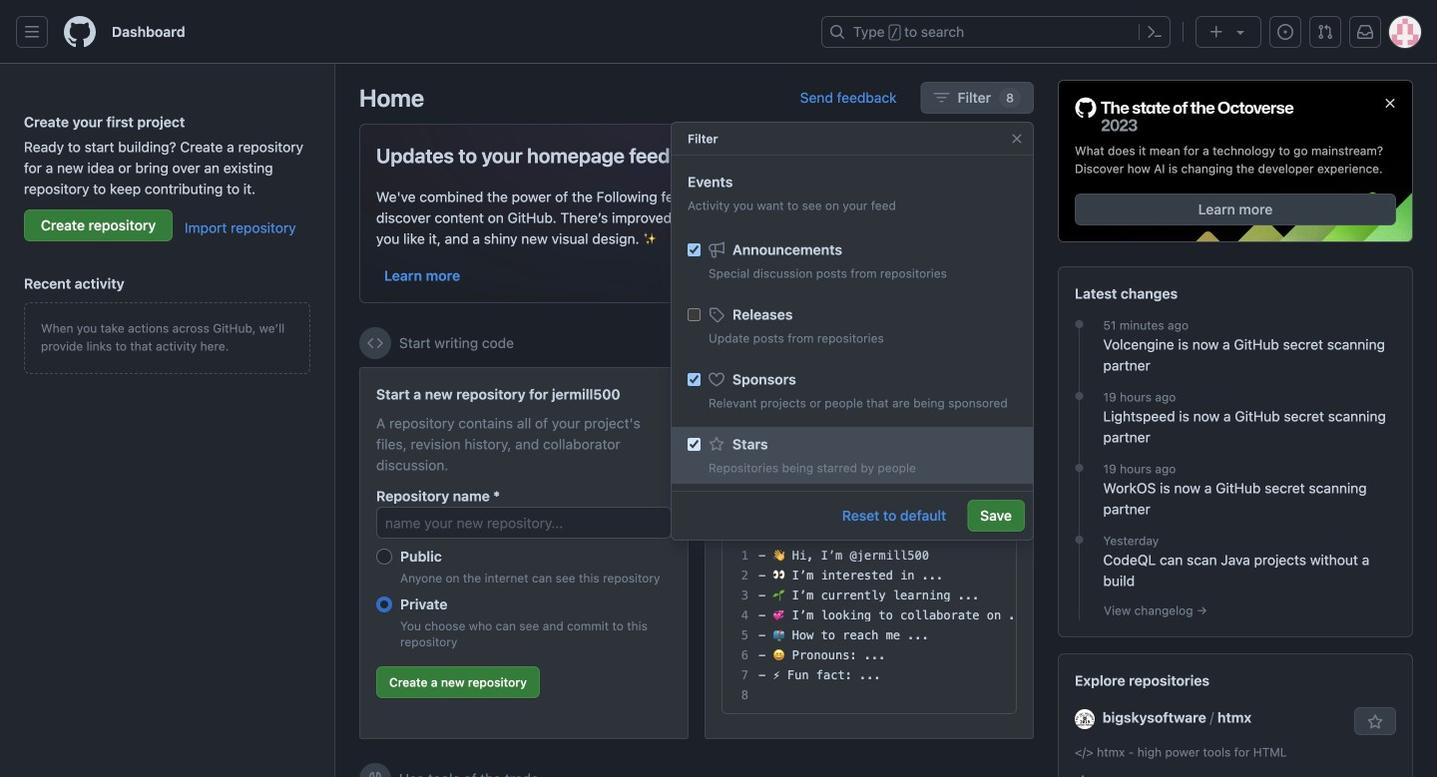 Task type: describe. For each thing, give the bounding box(es) containing it.
name your new repository... text field
[[376, 507, 672, 539]]

start a new repository element
[[359, 367, 689, 739]]

megaphone image
[[709, 242, 724, 258]]

plus image
[[1208, 24, 1224, 40]]

none radio inside start a new repository element
[[376, 597, 392, 613]]

tools image
[[367, 771, 383, 777]]

explore repositories navigation
[[1058, 654, 1413, 777]]

close menu image
[[1009, 131, 1025, 147]]

tag image
[[709, 307, 724, 323]]

dot fill image
[[1071, 532, 1087, 548]]

explore element
[[1058, 80, 1413, 777]]

code image
[[367, 335, 383, 351]]

x image
[[1001, 143, 1017, 159]]

command palette image
[[1147, 24, 1163, 40]]

issue opened image
[[1277, 24, 1293, 40]]



Task type: vqa. For each thing, say whether or not it's contained in the screenshot.
THE TO to the bottom
no



Task type: locate. For each thing, give the bounding box(es) containing it.
homepage image
[[64, 16, 96, 48]]

menu
[[672, 225, 1033, 751]]

none radio inside start a new repository element
[[376, 549, 392, 565]]

none submit inside introduce yourself with a profile readme element
[[936, 501, 1000, 529]]

1 dot fill image from the top
[[1071, 316, 1087, 332]]

notifications image
[[1357, 24, 1373, 40]]

None submit
[[936, 501, 1000, 529]]

triangle down image
[[1232, 24, 1248, 40]]

why am i seeing this? image
[[1018, 335, 1034, 351]]

heart image
[[709, 372, 724, 388]]

git pull request image
[[1317, 24, 1333, 40]]

filter image
[[934, 90, 950, 106]]

dot fill image
[[1071, 316, 1087, 332], [1071, 388, 1087, 404], [1071, 460, 1087, 476]]

None checkbox
[[688, 243, 701, 256], [688, 308, 701, 321], [688, 243, 701, 256], [688, 308, 701, 321]]

2 vertical spatial dot fill image
[[1071, 460, 1087, 476]]

close image
[[1382, 95, 1398, 111]]

github logo image
[[1075, 97, 1294, 134]]

introduce yourself with a profile readme element
[[705, 367, 1034, 739]]

None radio
[[376, 549, 392, 565]]

None radio
[[376, 597, 392, 613]]

3 dot fill image from the top
[[1071, 460, 1087, 476]]

2 dot fill image from the top
[[1071, 388, 1087, 404]]

star this repository image
[[1367, 715, 1383, 731]]

0 vertical spatial dot fill image
[[1071, 316, 1087, 332]]

@bigskysoftware profile image
[[1075, 709, 1095, 729]]

star image
[[709, 437, 724, 453]]

None checkbox
[[688, 373, 701, 386], [688, 438, 701, 451], [688, 373, 701, 386], [688, 438, 701, 451]]

1 vertical spatial dot fill image
[[1071, 388, 1087, 404]]



